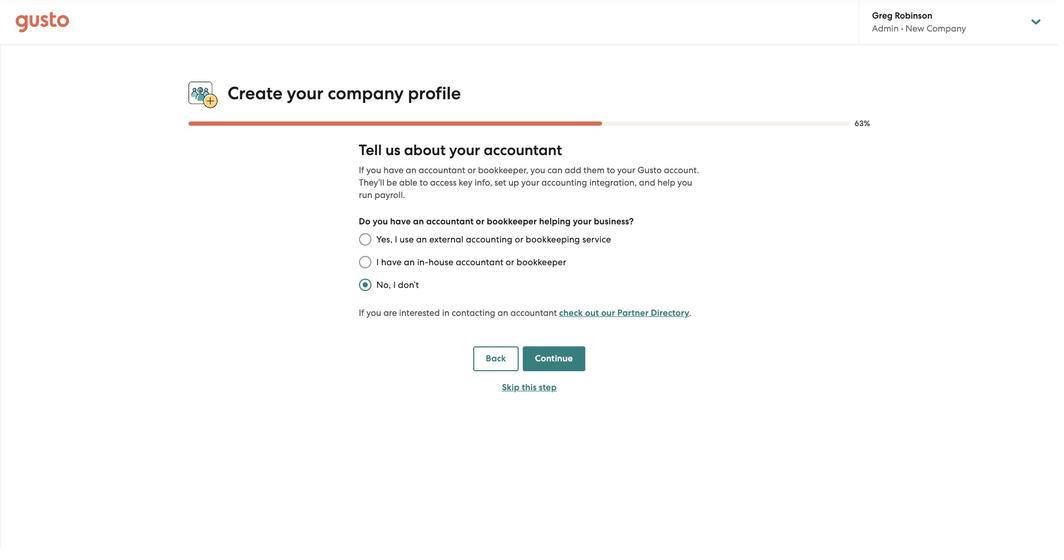 Task type: describe. For each thing, give the bounding box(es) containing it.
tell
[[359, 141, 382, 159]]

0 vertical spatial bookkeeper
[[487, 216, 537, 227]]

about
[[404, 141, 446, 159]]

access
[[430, 177, 457, 188]]

are
[[384, 308, 397, 318]]

if for can
[[359, 165, 365, 175]]

63%
[[855, 119, 871, 128]]

i have an in-house accountant or bookkeeper
[[377, 257, 567, 267]]

do
[[359, 216, 371, 227]]

your right up
[[522, 177, 540, 188]]

accounting inside "if you have an accountant or bookkeeper, you can add them to your gusto account. they'll be able to access key info, set up your accounting integration, and help you run payroll."
[[542, 177, 588, 188]]

accountant for tell us about your accountant
[[484, 141, 563, 159]]

or inside "if you have an accountant or bookkeeper, you can add them to your gusto account. they'll be able to access key info, set up your accounting integration, and help you run payroll."
[[468, 165, 476, 175]]

or down do you have an accountant or bookkeeper helping your business?
[[515, 234, 524, 245]]

accountant for do you have an accountant or bookkeeper helping your business?
[[427, 216, 474, 227]]

helping
[[540, 216, 571, 227]]

or down yes, i use an external accounting or bookkeeping service
[[506, 257, 515, 267]]

directory
[[651, 308, 690, 319]]

accountant for if you have an accountant or bookkeeper, you can add them to your gusto account. they'll be able to access key info, set up your accounting integration, and help you run payroll.
[[419, 165, 466, 175]]

if you are interested in contacting an accountant check out our partner directory .
[[359, 308, 692, 319]]

an for if
[[406, 165, 417, 175]]

skip this step button
[[474, 375, 586, 400]]

no, i don't
[[377, 280, 419, 290]]

do you have an accountant or bookkeeper helping your business?
[[359, 216, 634, 227]]

you for if you have an accountant or bookkeeper, you can add them to your gusto account. they'll be able to access key info, set up your accounting integration, and help you run payroll.
[[367, 165, 382, 175]]

business?
[[594, 216, 634, 227]]

interested
[[399, 308, 440, 318]]

bookkeeping
[[526, 234, 581, 245]]

Yes, I use an external accounting or bookkeeping service radio
[[354, 228, 377, 251]]

house
[[429, 257, 454, 267]]

new
[[906, 23, 925, 34]]

this
[[522, 382, 537, 393]]

i for yes,
[[395, 234, 398, 245]]

integration,
[[590, 177, 637, 188]]

back
[[486, 353, 506, 364]]

be
[[387, 177, 397, 188]]

up
[[509, 177, 519, 188]]

admin
[[873, 23, 899, 34]]

contacting
[[452, 308, 496, 318]]

them
[[584, 165, 605, 175]]

robinson
[[895, 10, 933, 21]]

tell us about your accountant
[[359, 141, 563, 159]]

check
[[560, 308, 583, 319]]

check out our partner directory link
[[560, 308, 690, 319]]

company
[[927, 23, 967, 34]]

you down account.
[[678, 177, 693, 188]]

skip this step
[[502, 382, 557, 393]]

accountant down yes, i use an external accounting or bookkeeping service
[[456, 257, 504, 267]]

skip
[[502, 382, 520, 393]]

yes, i use an external accounting or bookkeeping service
[[377, 234, 612, 245]]

or up yes, i use an external accounting or bookkeeping service
[[476, 216, 485, 227]]

1 vertical spatial to
[[420, 177, 428, 188]]

back link
[[474, 347, 519, 371]]



Task type: vqa. For each thing, say whether or not it's contained in the screenshot.
bookkeeper,
yes



Task type: locate. For each thing, give the bounding box(es) containing it.
1 horizontal spatial accounting
[[542, 177, 588, 188]]

0 vertical spatial i
[[395, 234, 398, 245]]

accounting
[[542, 177, 588, 188], [466, 234, 513, 245]]

0 horizontal spatial accounting
[[466, 234, 513, 245]]

an inside if you are interested in contacting an accountant check out our partner directory .
[[498, 308, 509, 318]]

out
[[585, 308, 599, 319]]

and
[[639, 177, 656, 188]]

•
[[902, 23, 904, 34]]

add
[[565, 165, 582, 175]]

an for yes,
[[416, 234, 427, 245]]

i left the use
[[395, 234, 398, 245]]

an left in-
[[404, 257, 415, 267]]

step
[[539, 382, 557, 393]]

you left are
[[367, 308, 382, 318]]

if for check
[[359, 308, 365, 318]]

1 vertical spatial bookkeeper
[[517, 257, 567, 267]]

you right do
[[373, 216, 388, 227]]

to
[[607, 165, 616, 175], [420, 177, 428, 188]]

greg robinson admin • new company
[[873, 10, 967, 34]]

your right create
[[287, 83, 324, 104]]

2 vertical spatial i
[[394, 280, 396, 290]]

your
[[287, 83, 324, 104], [450, 141, 481, 159], [618, 165, 636, 175], [522, 177, 540, 188], [573, 216, 592, 227]]

i
[[395, 234, 398, 245], [377, 257, 379, 267], [394, 280, 396, 290]]

i up no,
[[377, 257, 379, 267]]

gusto
[[638, 165, 662, 175]]

use
[[400, 234, 414, 245]]

info,
[[475, 177, 493, 188]]

0 vertical spatial if
[[359, 165, 365, 175]]

an
[[406, 165, 417, 175], [413, 216, 424, 227], [416, 234, 427, 245], [404, 257, 415, 267], [498, 308, 509, 318]]

i for no,
[[394, 280, 396, 290]]

accounting down do you have an accountant or bookkeeper helping your business?
[[466, 234, 513, 245]]

1 horizontal spatial to
[[607, 165, 616, 175]]

our
[[602, 308, 616, 319]]

2 if from the top
[[359, 308, 365, 318]]

1 vertical spatial accounting
[[466, 234, 513, 245]]

accountant inside if you are interested in contacting an accountant check out our partner directory .
[[511, 308, 557, 318]]

yes,
[[377, 234, 393, 245]]

in-
[[417, 257, 429, 267]]

greg
[[873, 10, 893, 21]]

us
[[386, 141, 401, 159]]

1 vertical spatial if
[[359, 308, 365, 318]]

no,
[[377, 280, 391, 290]]

accountant up the "access"
[[419, 165, 466, 175]]

if you have an accountant or bookkeeper, you can add them to your gusto account. they'll be able to access key info, set up your accounting integration, and help you run payroll.
[[359, 165, 700, 200]]

your up key
[[450, 141, 481, 159]]

accountant up external
[[427, 216, 474, 227]]

an right contacting
[[498, 308, 509, 318]]

an for do
[[413, 216, 424, 227]]

1 vertical spatial i
[[377, 257, 379, 267]]

have for have
[[391, 216, 411, 227]]

an right the use
[[416, 234, 427, 245]]

don't
[[398, 280, 419, 290]]

you inside if you are interested in contacting an accountant check out our partner directory .
[[367, 308, 382, 318]]

in
[[442, 308, 450, 318]]

bookkeeper
[[487, 216, 537, 227], [517, 257, 567, 267]]

accountant left check
[[511, 308, 557, 318]]

your up "service"
[[573, 216, 592, 227]]

set
[[495, 177, 507, 188]]

2 vertical spatial have
[[381, 257, 402, 267]]

if inside "if you have an accountant or bookkeeper, you can add them to your gusto account. they'll be able to access key info, set up your accounting integration, and help you run payroll."
[[359, 165, 365, 175]]

0 vertical spatial accounting
[[542, 177, 588, 188]]

accountant inside "if you have an accountant or bookkeeper, you can add them to your gusto account. they'll be able to access key info, set up your accounting integration, and help you run payroll."
[[419, 165, 466, 175]]

profile
[[408, 83, 461, 104]]

if down no, i don't option
[[359, 308, 365, 318]]

create
[[228, 83, 283, 104]]

0 vertical spatial have
[[384, 165, 404, 175]]

payroll.
[[375, 190, 405, 200]]

can
[[548, 165, 563, 175]]

able
[[400, 177, 418, 188]]

I have an in-house accountant or bookkeeper radio
[[354, 251, 377, 274]]

you for if you are interested in contacting an accountant check out our partner directory .
[[367, 308, 382, 318]]

you up they'll
[[367, 165, 382, 175]]

if inside if you are interested in contacting an accountant check out our partner directory .
[[359, 308, 365, 318]]

bookkeeper up yes, i use an external accounting or bookkeeping service
[[487, 216, 537, 227]]

you for do you have an accountant or bookkeeper helping your business?
[[373, 216, 388, 227]]

have inside "if you have an accountant or bookkeeper, you can add them to your gusto account. they'll be able to access key info, set up your accounting integration, and help you run payroll."
[[384, 165, 404, 175]]

if up they'll
[[359, 165, 365, 175]]

an up the use
[[413, 216, 424, 227]]

1 vertical spatial have
[[391, 216, 411, 227]]

company
[[328, 83, 404, 104]]

accountant up bookkeeper,
[[484, 141, 563, 159]]

you left can
[[531, 165, 546, 175]]

create your company profile
[[228, 83, 461, 104]]

accounting down add
[[542, 177, 588, 188]]

external
[[430, 234, 464, 245]]

0 vertical spatial to
[[607, 165, 616, 175]]

bookkeeper,
[[478, 165, 529, 175]]

key
[[459, 177, 473, 188]]

have for about
[[384, 165, 404, 175]]

.
[[690, 308, 692, 318]]

home image
[[16, 12, 69, 32]]

continue button
[[523, 347, 586, 371]]

to right able
[[420, 177, 428, 188]]

or
[[468, 165, 476, 175], [476, 216, 485, 227], [515, 234, 524, 245], [506, 257, 515, 267]]

have up the use
[[391, 216, 411, 227]]

run
[[359, 190, 373, 200]]

to up integration,
[[607, 165, 616, 175]]

you
[[367, 165, 382, 175], [531, 165, 546, 175], [678, 177, 693, 188], [373, 216, 388, 227], [367, 308, 382, 318]]

an up able
[[406, 165, 417, 175]]

have
[[384, 165, 404, 175], [391, 216, 411, 227], [381, 257, 402, 267]]

partner
[[618, 308, 649, 319]]

i right no,
[[394, 280, 396, 290]]

they'll
[[359, 177, 385, 188]]

have up no, i don't
[[381, 257, 402, 267]]

help
[[658, 177, 676, 188]]

or up key
[[468, 165, 476, 175]]

1 if from the top
[[359, 165, 365, 175]]

bookkeeper down bookkeeping
[[517, 257, 567, 267]]

service
[[583, 234, 612, 245]]

continue
[[535, 353, 573, 364]]

an inside "if you have an accountant or bookkeeper, you can add them to your gusto account. they'll be able to access key info, set up your accounting integration, and help you run payroll."
[[406, 165, 417, 175]]

account.
[[664, 165, 700, 175]]

have up be
[[384, 165, 404, 175]]

No, I don't radio
[[354, 274, 377, 296]]

accountant
[[484, 141, 563, 159], [419, 165, 466, 175], [427, 216, 474, 227], [456, 257, 504, 267], [511, 308, 557, 318]]

your up integration,
[[618, 165, 636, 175]]

0 horizontal spatial to
[[420, 177, 428, 188]]

if
[[359, 165, 365, 175], [359, 308, 365, 318]]



